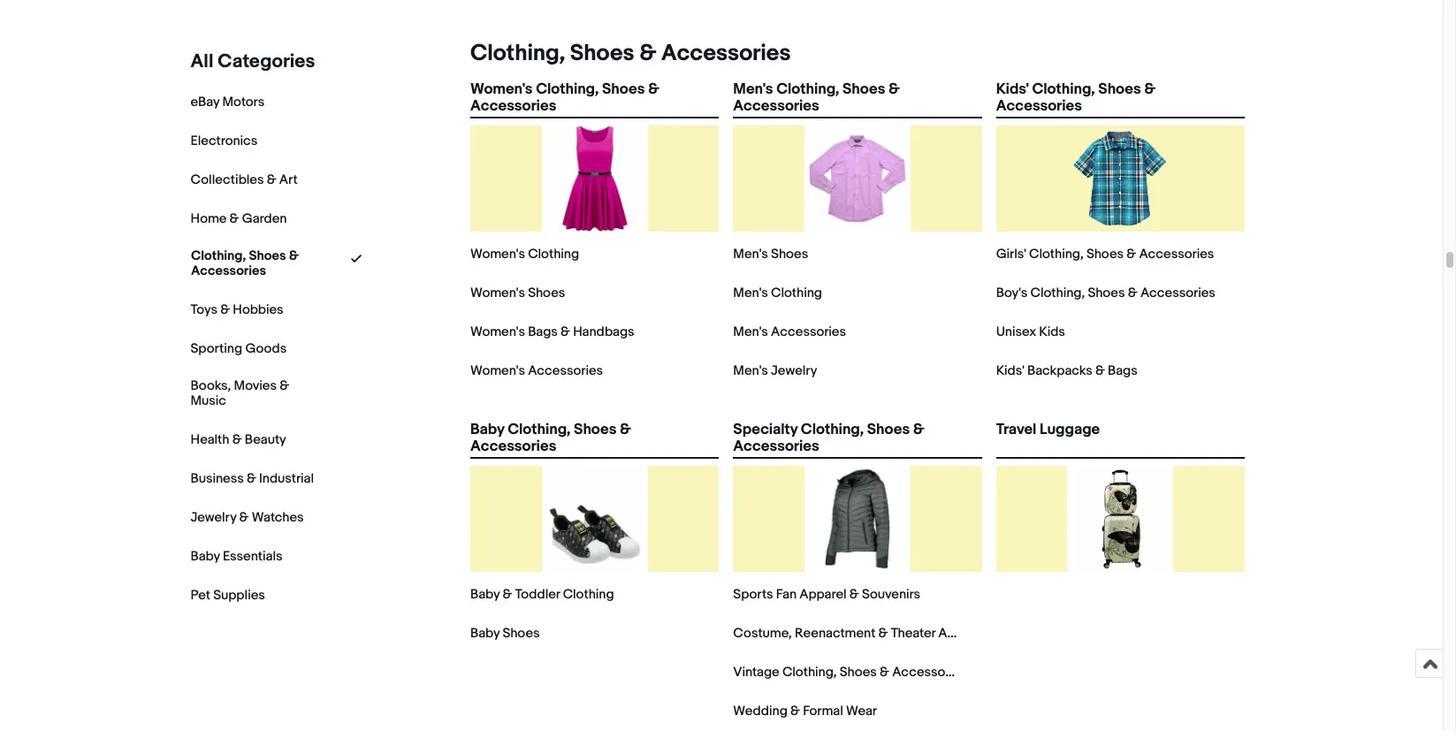 Task type: locate. For each thing, give the bounding box(es) containing it.
0 horizontal spatial apparel
[[800, 586, 847, 603]]

travel luggage image
[[1068, 466, 1174, 572]]

men's clothing, shoes & accessories link
[[733, 80, 982, 115]]

clothing
[[528, 246, 579, 263], [771, 285, 822, 302], [563, 586, 614, 603]]

baby for baby shoes
[[470, 625, 500, 642]]

jewelry down business
[[191, 509, 237, 526]]

clothing, shoes & accessories
[[470, 40, 791, 67], [191, 248, 299, 279]]

men's for men's accessories
[[733, 324, 768, 340]]

clothing, inside kids' clothing, shoes & accessories
[[1032, 80, 1095, 98]]

0 horizontal spatial jewelry
[[191, 509, 237, 526]]

clothing, shoes & accessories up women's clothing, shoes & accessories link
[[470, 40, 791, 67]]

accessories inside kids' clothing, shoes & accessories
[[996, 97, 1082, 115]]

electronics link
[[191, 133, 258, 149]]

3 men's from the top
[[733, 285, 768, 302]]

clothing, inside baby clothing, shoes & accessories
[[508, 421, 571, 439]]

clothing, shoes & accessories link up women's clothing, shoes & accessories link
[[463, 40, 791, 67]]

baby essentials link
[[191, 548, 283, 565]]

jewelry & watches link
[[191, 509, 304, 526]]

2 vertical spatial clothing
[[563, 586, 614, 603]]

unisex
[[996, 324, 1036, 340]]

baby up baby shoes
[[470, 586, 500, 603]]

1 horizontal spatial bags
[[1108, 363, 1138, 379]]

men's for men's jewelry
[[733, 363, 768, 379]]

women's shoes
[[470, 285, 565, 302]]

0 horizontal spatial clothing, shoes & accessories link
[[191, 248, 315, 279]]

baby inside baby clothing, shoes & accessories
[[470, 421, 505, 439]]

travel luggage link
[[996, 421, 1245, 454]]

bags right backpacks
[[1108, 363, 1138, 379]]

1 vertical spatial bags
[[1108, 363, 1138, 379]]

clothing, shoes & accessories link
[[463, 40, 791, 67], [191, 248, 315, 279]]

garden
[[242, 210, 287, 227]]

shoes inside men's clothing, shoes & accessories
[[843, 80, 886, 98]]

boy's
[[996, 285, 1028, 302]]

2 men's from the top
[[733, 246, 768, 263]]

vintage clothing, shoes & accessories link
[[733, 664, 968, 681]]

& inside kids' clothing, shoes & accessories
[[1145, 80, 1156, 98]]

clothing, inside "women's clothing, shoes & accessories"
[[536, 80, 599, 98]]

kids'
[[996, 80, 1029, 98], [996, 363, 1025, 379]]

& inside "women's clothing, shoes & accessories"
[[648, 80, 660, 98]]

1 horizontal spatial jewelry
[[771, 363, 817, 379]]

women's for women's accessories
[[470, 363, 525, 379]]

baby
[[470, 421, 505, 439], [191, 548, 220, 565], [470, 586, 500, 603], [470, 625, 500, 642]]

sports
[[733, 586, 773, 603]]

1 vertical spatial clothing
[[771, 285, 822, 302]]

reenactment
[[795, 625, 876, 642]]

men's accessories
[[733, 324, 846, 340]]

baby up 'pet'
[[191, 548, 220, 565]]

clothing up women's shoes
[[528, 246, 579, 263]]

0 vertical spatial clothing
[[528, 246, 579, 263]]

0 vertical spatial kids'
[[996, 80, 1029, 98]]

health
[[191, 431, 230, 448]]

0 horizontal spatial clothing, shoes & accessories
[[191, 248, 299, 279]]

wear
[[846, 703, 877, 720]]

0 vertical spatial jewelry
[[771, 363, 817, 379]]

1 men's from the top
[[733, 80, 773, 98]]

baby shoes
[[470, 625, 540, 642]]

kids' clothing, shoes & accessories link
[[996, 80, 1245, 115]]

books,
[[191, 377, 231, 394]]

men's
[[733, 80, 773, 98], [733, 246, 768, 263], [733, 285, 768, 302], [733, 324, 768, 340], [733, 363, 768, 379]]

apparel
[[800, 586, 847, 603], [939, 625, 986, 642]]

shoes inside kids' clothing, shoes & accessories
[[1099, 80, 1141, 98]]

toddler
[[515, 586, 560, 603]]

0 vertical spatial bags
[[528, 324, 558, 340]]

jewelry
[[771, 363, 817, 379], [191, 509, 237, 526]]

ebay motors link
[[191, 94, 265, 111]]

clothing right "toddler"
[[563, 586, 614, 603]]

formal
[[803, 703, 843, 720]]

women's accessories
[[470, 363, 603, 379]]

business & industrial link
[[191, 470, 314, 487]]

1 horizontal spatial clothing, shoes & accessories link
[[463, 40, 791, 67]]

4 women's from the top
[[470, 324, 525, 340]]

jewelry down men's accessories link
[[771, 363, 817, 379]]

boy's clothing, shoes & accessories
[[996, 285, 1216, 302]]

men's accessories link
[[733, 324, 846, 340]]

1 women's from the top
[[470, 80, 533, 98]]

1 vertical spatial jewelry
[[191, 509, 237, 526]]

women's
[[470, 80, 533, 98], [470, 246, 525, 263], [470, 285, 525, 302], [470, 324, 525, 340], [470, 363, 525, 379]]

accessories
[[661, 40, 791, 67], [470, 97, 556, 115], [733, 97, 819, 115], [996, 97, 1082, 115], [1139, 246, 1214, 263], [191, 262, 266, 279], [1141, 285, 1216, 302], [771, 324, 846, 340], [528, 363, 603, 379], [470, 438, 556, 456], [733, 438, 819, 456], [892, 664, 968, 681]]

2 kids' from the top
[[996, 363, 1025, 379]]

clothing, inside clothing, shoes & accessories
[[191, 248, 246, 264]]

books, movies & music
[[191, 377, 290, 409]]

baby down women's accessories
[[470, 421, 505, 439]]

women's inside "women's clothing, shoes & accessories"
[[470, 80, 533, 98]]

apparel right theater on the right of the page
[[939, 625, 986, 642]]

clothing, for vintage clothing, shoes & accessories
[[783, 664, 837, 681]]

home
[[191, 210, 227, 227]]

music
[[191, 392, 227, 409]]

men's inside men's clothing, shoes & accessories
[[733, 80, 773, 98]]

bags up women's accessories link
[[528, 324, 558, 340]]

3 women's from the top
[[470, 285, 525, 302]]

accessories inside clothing, shoes & accessories
[[191, 262, 266, 279]]

theater
[[891, 625, 936, 642]]

kids' inside kids' clothing, shoes & accessories
[[996, 80, 1029, 98]]

clothing, shoes & accessories link down garden
[[191, 248, 315, 279]]

baby essentials
[[191, 548, 283, 565]]

toys
[[191, 301, 218, 318]]

girls' clothing, shoes & accessories
[[996, 246, 1214, 263]]

watches
[[252, 509, 304, 526]]

1 vertical spatial kids'
[[996, 363, 1025, 379]]

business & industrial
[[191, 470, 314, 487]]

clothing up men's accessories
[[771, 285, 822, 302]]

shoes
[[570, 40, 635, 67], [602, 80, 645, 98], [843, 80, 886, 98], [1099, 80, 1141, 98], [771, 246, 808, 263], [1087, 246, 1124, 263], [249, 248, 286, 264], [528, 285, 565, 302], [1088, 285, 1125, 302], [574, 421, 617, 439], [867, 421, 910, 439], [503, 625, 540, 642], [840, 664, 877, 681]]

kids' clothing, shoes & accessories
[[996, 80, 1156, 115]]

men's shoes
[[733, 246, 808, 263]]

4 men's from the top
[[733, 324, 768, 340]]

clothing, inside specialty clothing, shoes & accessories
[[801, 421, 864, 439]]

men's shoes link
[[733, 246, 808, 263]]

pet supplies link
[[191, 587, 266, 604]]

&
[[639, 40, 657, 67], [648, 80, 660, 98], [889, 80, 900, 98], [1145, 80, 1156, 98], [267, 172, 277, 188], [230, 210, 240, 227], [1127, 246, 1136, 263], [289, 248, 299, 264], [1128, 285, 1138, 302], [221, 301, 230, 318], [561, 324, 570, 340], [1096, 363, 1105, 379], [280, 377, 290, 394], [620, 421, 631, 439], [913, 421, 925, 439], [233, 431, 242, 448], [247, 470, 257, 487], [240, 509, 249, 526], [503, 586, 512, 603], [850, 586, 859, 603], [879, 625, 888, 642], [880, 664, 890, 681], [791, 703, 800, 720]]

clothing, for boy's clothing, shoes & accessories
[[1031, 285, 1085, 302]]

apparel right fan
[[800, 586, 847, 603]]

clothing, for men's clothing, shoes & accessories
[[777, 80, 840, 98]]

unisex kids
[[996, 324, 1065, 340]]

women's for women's shoes
[[470, 285, 525, 302]]

5 men's from the top
[[733, 363, 768, 379]]

clothing, inside men's clothing, shoes & accessories
[[777, 80, 840, 98]]

accessories inside specialty clothing, shoes & accessories
[[733, 438, 819, 456]]

women's clothing, shoes & accessories
[[470, 80, 660, 115]]

1 kids' from the top
[[996, 80, 1029, 98]]

women's bags & handbags link
[[470, 324, 635, 340]]

& inside specialty clothing, shoes & accessories
[[913, 421, 925, 439]]

baby & toddler clothing link
[[470, 586, 614, 603]]

specialty clothing, shoes & accessories
[[733, 421, 925, 456]]

2 women's from the top
[[470, 246, 525, 263]]

clothing, shoes & accessories down home & garden link
[[191, 248, 299, 279]]

baby down baby & toddler clothing
[[470, 625, 500, 642]]

5 women's from the top
[[470, 363, 525, 379]]

men's for men's clothing, shoes & accessories
[[733, 80, 773, 98]]

1 vertical spatial apparel
[[939, 625, 986, 642]]

& inside men's clothing, shoes & accessories
[[889, 80, 900, 98]]

0 vertical spatial apparel
[[800, 586, 847, 603]]

1 vertical spatial clothing, shoes & accessories link
[[191, 248, 315, 279]]

travel
[[996, 421, 1037, 439]]

wedding & formal wear
[[733, 703, 877, 720]]

beauty
[[245, 431, 287, 448]]

health & beauty
[[191, 431, 287, 448]]

baby clothing, shoes & accessories
[[470, 421, 631, 456]]

art
[[280, 172, 298, 188]]

baby shoes link
[[470, 625, 540, 642]]

toys & hobbies link
[[191, 301, 284, 318]]

1 vertical spatial clothing, shoes & accessories
[[191, 248, 299, 279]]

0 vertical spatial clothing, shoes & accessories
[[470, 40, 791, 67]]

fan
[[776, 586, 797, 603]]

shoes inside clothing, shoes & accessories
[[249, 248, 286, 264]]

shoes inside "women's clothing, shoes & accessories"
[[602, 80, 645, 98]]



Task type: vqa. For each thing, say whether or not it's contained in the screenshot.
Choosing
no



Task type: describe. For each thing, give the bounding box(es) containing it.
pet supplies
[[191, 587, 266, 604]]

1 horizontal spatial apparel
[[939, 625, 986, 642]]

boy's clothing, shoes & accessories link
[[996, 285, 1216, 302]]

specialty clothing, shoes & accessories image
[[805, 466, 911, 572]]

kids
[[1039, 324, 1065, 340]]

wedding
[[733, 703, 788, 720]]

0 vertical spatial clothing, shoes & accessories link
[[463, 40, 791, 67]]

supplies
[[214, 587, 266, 604]]

clothing, for specialty clothing, shoes & accessories
[[801, 421, 864, 439]]

sporting goods link
[[191, 340, 287, 357]]

specialty clothing, shoes & accessories link
[[733, 421, 982, 456]]

kids' backpacks & bags link
[[996, 363, 1138, 379]]

baby clothing, shoes & accessories link
[[470, 421, 719, 456]]

ebay motors
[[191, 94, 265, 111]]

collectibles
[[191, 172, 264, 188]]

men's clothing link
[[733, 285, 822, 302]]

women's bags & handbags
[[470, 324, 635, 340]]

backpacks
[[1028, 363, 1093, 379]]

vintage clothing, shoes & accessories
[[733, 664, 968, 681]]

ebay
[[191, 94, 220, 111]]

men's clothing, shoes & accessories
[[733, 80, 900, 115]]

accessories inside "women's clothing, shoes & accessories"
[[470, 97, 556, 115]]

vintage
[[733, 664, 780, 681]]

specialty
[[733, 421, 798, 439]]

home & garden link
[[191, 210, 287, 227]]

toys & hobbies
[[191, 301, 284, 318]]

hobbies
[[233, 301, 284, 318]]

baby & toddler clothing
[[470, 586, 614, 603]]

collectibles & art
[[191, 172, 298, 188]]

kids' clothing, shoes & accessories image
[[1068, 126, 1174, 232]]

men's clothing
[[733, 285, 822, 302]]

goods
[[246, 340, 287, 357]]

clothing, for girls' clothing, shoes & accessories
[[1029, 246, 1084, 263]]

categories
[[218, 50, 316, 73]]

books, movies & music link
[[191, 377, 315, 409]]

girls' clothing, shoes & accessories link
[[996, 246, 1214, 263]]

sporting
[[191, 340, 243, 357]]

clothing, for women's clothing, shoes & accessories
[[536, 80, 599, 98]]

clothing for men's clothing
[[771, 285, 822, 302]]

clothing, for baby clothing, shoes & accessories
[[508, 421, 571, 439]]

accessories inside baby clothing, shoes & accessories
[[470, 438, 556, 456]]

& inside books, movies & music
[[280, 377, 290, 394]]

all categories
[[191, 50, 316, 73]]

clothing for women's clothing
[[528, 246, 579, 263]]

women's for women's bags & handbags
[[470, 324, 525, 340]]

men's for men's clothing
[[733, 285, 768, 302]]

electronics
[[191, 133, 258, 149]]

men's jewelry
[[733, 363, 817, 379]]

women's accessories link
[[470, 363, 603, 379]]

kids' for kids' backpacks & bags
[[996, 363, 1025, 379]]

0 horizontal spatial bags
[[528, 324, 558, 340]]

costume, reenactment & theater apparel
[[733, 625, 986, 642]]

movies
[[234, 377, 277, 394]]

essentials
[[223, 548, 283, 565]]

men's for men's shoes
[[733, 246, 768, 263]]

baby for baby clothing, shoes & accessories
[[470, 421, 505, 439]]

jewelry & watches
[[191, 509, 304, 526]]

business
[[191, 470, 244, 487]]

souvenirs
[[862, 586, 921, 603]]

kids' for kids' clothing, shoes & accessories
[[996, 80, 1029, 98]]

women's clothing
[[470, 246, 579, 263]]

men's jewelry link
[[733, 363, 817, 379]]

1 horizontal spatial clothing, shoes & accessories
[[470, 40, 791, 67]]

pet
[[191, 587, 211, 604]]

women's for women's clothing
[[470, 246, 525, 263]]

costume, reenactment & theater apparel link
[[733, 625, 986, 642]]

women's clothing, shoes & accessories image
[[542, 126, 648, 232]]

motors
[[223, 94, 265, 111]]

shoes inside specialty clothing, shoes & accessories
[[867, 421, 910, 439]]

baby for baby essentials
[[191, 548, 220, 565]]

industrial
[[260, 470, 314, 487]]

handbags
[[573, 324, 635, 340]]

women's clothing, shoes & accessories link
[[470, 80, 719, 115]]

accessories inside men's clothing, shoes & accessories
[[733, 97, 819, 115]]

women's for women's clothing, shoes & accessories
[[470, 80, 533, 98]]

kids' backpacks & bags
[[996, 363, 1138, 379]]

wedding & formal wear link
[[733, 703, 877, 720]]

baby clothing, shoes & accessories image
[[542, 466, 648, 572]]

sporting goods
[[191, 340, 287, 357]]

& inside baby clothing, shoes & accessories
[[620, 421, 631, 439]]

women's clothing link
[[470, 246, 579, 263]]

women's shoes link
[[470, 285, 565, 302]]

home & garden
[[191, 210, 287, 227]]

shoes inside baby clothing, shoes & accessories
[[574, 421, 617, 439]]

sports fan apparel & souvenirs
[[733, 586, 921, 603]]

travel luggage
[[996, 421, 1100, 439]]

men's clothing, shoes & accessories image
[[805, 126, 911, 232]]

baby for baby & toddler clothing
[[470, 586, 500, 603]]

clothing, for kids' clothing, shoes & accessories
[[1032, 80, 1095, 98]]

sports fan apparel & souvenirs link
[[733, 586, 921, 603]]

luggage
[[1040, 421, 1100, 439]]

unisex kids link
[[996, 324, 1065, 340]]

collectibles & art link
[[191, 172, 298, 188]]

all
[[191, 50, 214, 73]]



